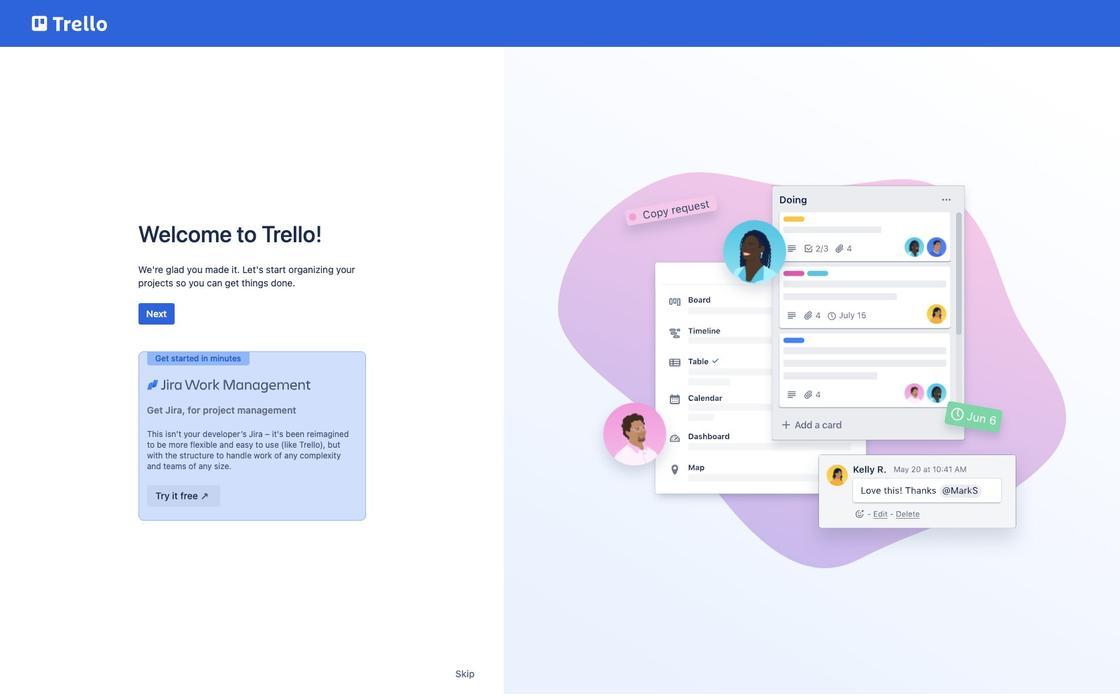 Task type: vqa. For each thing, say whether or not it's contained in the screenshot.
the glad
yes



Task type: locate. For each thing, give the bounding box(es) containing it.
skip
[[456, 668, 475, 680]]

of
[[275, 450, 282, 461], [189, 461, 196, 471]]

your inside this isn't your developer's jira – it's been reimagined to be more flexible and easy to use (like trello), but with the structure to handle work of any complexity and teams of any size.
[[184, 429, 200, 439]]

get left jira,
[[147, 404, 163, 416]]

and down 'with'
[[147, 461, 161, 471]]

it
[[172, 490, 178, 501]]

welcome
[[138, 220, 232, 247]]

next
[[146, 308, 167, 320]]

1 horizontal spatial of
[[275, 450, 282, 461]]

jira,
[[165, 404, 185, 416]]

(like
[[281, 440, 297, 450]]

skip button
[[456, 668, 475, 681]]

of down use
[[275, 450, 282, 461]]

0 horizontal spatial and
[[147, 461, 161, 471]]

of down structure
[[189, 461, 196, 471]]

try it free button
[[147, 485, 220, 507]]

0 vertical spatial your
[[336, 264, 355, 275]]

1 horizontal spatial your
[[336, 264, 355, 275]]

reimagined
[[307, 429, 349, 439]]

the
[[165, 450, 177, 461]]

any down (like at the left bottom of page
[[284, 450, 298, 461]]

0 vertical spatial and
[[220, 440, 234, 450]]

jira work management image
[[147, 379, 311, 394]]

get started in minutes
[[155, 354, 241, 364]]

you
[[187, 264, 203, 275], [189, 277, 204, 289]]

0 horizontal spatial any
[[199, 461, 212, 471]]

0 horizontal spatial your
[[184, 429, 200, 439]]

welcome to trello! image
[[589, 171, 1036, 570]]

easy
[[236, 440, 253, 450]]

free
[[180, 490, 198, 501]]

1 vertical spatial get
[[147, 404, 163, 416]]

to
[[237, 220, 257, 247], [147, 440, 155, 450], [256, 440, 263, 450], [216, 450, 224, 461]]

complexity
[[300, 450, 341, 461]]

let's
[[243, 264, 264, 275]]

try
[[156, 490, 170, 501]]

management
[[237, 404, 297, 416]]

welcome to trello!
[[138, 220, 322, 247]]

1 vertical spatial of
[[189, 461, 196, 471]]

get for get jira, for project management
[[147, 404, 163, 416]]

0 vertical spatial you
[[187, 264, 203, 275]]

0 vertical spatial any
[[284, 450, 298, 461]]

your up flexible
[[184, 429, 200, 439]]

minutes
[[210, 354, 241, 364]]

your
[[336, 264, 355, 275], [184, 429, 200, 439]]

flexible
[[190, 440, 217, 450]]

but
[[328, 440, 341, 450]]

and
[[220, 440, 234, 450], [147, 461, 161, 471]]

been
[[286, 429, 305, 439]]

any down structure
[[199, 461, 212, 471]]

1 vertical spatial and
[[147, 461, 161, 471]]

1 vertical spatial your
[[184, 429, 200, 439]]

1 horizontal spatial any
[[284, 450, 298, 461]]

with
[[147, 450, 163, 461]]

in
[[201, 354, 208, 364]]

get
[[155, 354, 169, 364], [147, 404, 163, 416]]

get left started
[[155, 354, 169, 364]]

1 vertical spatial any
[[199, 461, 212, 471]]

your right the "organizing"
[[336, 264, 355, 275]]

teams
[[163, 461, 186, 471]]

you right glad
[[187, 264, 203, 275]]

you right so
[[189, 277, 204, 289]]

for
[[188, 404, 201, 416]]

use
[[266, 440, 279, 450]]

0 vertical spatial get
[[155, 354, 169, 364]]

work
[[254, 450, 272, 461]]

to down jira
[[256, 440, 263, 450]]

and down developer's
[[220, 440, 234, 450]]

to up size.
[[216, 450, 224, 461]]

we're glad you made it. let's start organizing your projects so you can get things done.
[[138, 264, 355, 289]]

any
[[284, 450, 298, 461], [199, 461, 212, 471]]

glad
[[166, 264, 185, 275]]



Task type: describe. For each thing, give the bounding box(es) containing it.
more
[[169, 440, 188, 450]]

jira
[[249, 429, 263, 439]]

handle
[[226, 450, 252, 461]]

be
[[157, 440, 166, 450]]

get for get started in minutes
[[155, 354, 169, 364]]

trello image
[[29, 8, 110, 39]]

developer's
[[203, 429, 247, 439]]

we're
[[138, 264, 163, 275]]

next button
[[138, 303, 175, 325]]

projects
[[138, 277, 173, 289]]

started
[[171, 354, 199, 364]]

0 horizontal spatial of
[[189, 461, 196, 471]]

–
[[265, 429, 270, 439]]

your inside we're glad you made it. let's start organizing your projects so you can get things done.
[[336, 264, 355, 275]]

1 vertical spatial you
[[189, 277, 204, 289]]

organizing
[[289, 264, 334, 275]]

project
[[203, 404, 235, 416]]

things
[[242, 277, 268, 289]]

it.
[[232, 264, 240, 275]]

isn't
[[165, 429, 182, 439]]

so
[[176, 277, 186, 289]]

get
[[225, 277, 239, 289]]

can
[[207, 277, 223, 289]]

try it free
[[156, 490, 198, 501]]

to up let's
[[237, 220, 257, 247]]

start
[[266, 264, 286, 275]]

structure
[[180, 450, 214, 461]]

1 horizontal spatial and
[[220, 440, 234, 450]]

done.
[[271, 277, 295, 289]]

get jira, for project management
[[147, 404, 297, 416]]

0 vertical spatial of
[[275, 450, 282, 461]]

made
[[205, 264, 229, 275]]

trello!
[[262, 220, 322, 247]]

size.
[[214, 461, 232, 471]]

this
[[147, 429, 163, 439]]

it's
[[272, 429, 284, 439]]

this isn't your developer's jira – it's been reimagined to be more flexible and easy to use (like trello), but with the structure to handle work of any complexity and teams of any size.
[[147, 429, 349, 471]]

trello),
[[299, 440, 326, 450]]

to left be
[[147, 440, 155, 450]]



